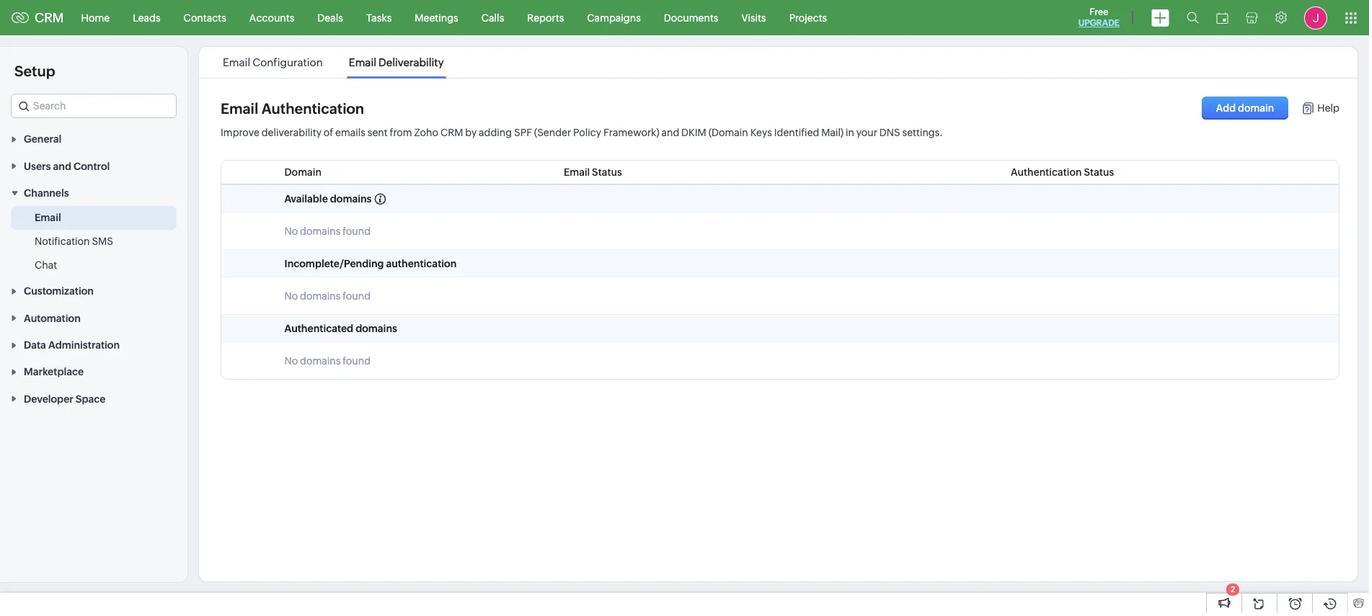 Task type: describe. For each thing, give the bounding box(es) containing it.
adding
[[479, 127, 512, 138]]

available domains
[[284, 193, 372, 205]]

tasks link
[[355, 0, 403, 35]]

users and control button
[[0, 152, 187, 179]]

visits link
[[730, 0, 778, 35]]

email authentication
[[221, 100, 364, 116]]

space
[[76, 394, 106, 405]]

0 horizontal spatial authentication
[[262, 100, 364, 116]]

crm link
[[12, 10, 64, 25]]

developer space
[[24, 394, 106, 405]]

(domain
[[709, 127, 748, 138]]

emails
[[335, 127, 366, 138]]

upgrade
[[1079, 18, 1120, 28]]

projects link
[[778, 0, 839, 35]]

add
[[1216, 102, 1236, 114]]

profile image
[[1305, 6, 1328, 29]]

spf
[[514, 127, 532, 138]]

email deliverability
[[349, 56, 444, 69]]

sms
[[92, 236, 113, 247]]

create menu image
[[1152, 9, 1170, 26]]

2 found from the top
[[343, 291, 371, 302]]

data administration button
[[0, 332, 187, 358]]

reports
[[527, 12, 564, 23]]

email link
[[35, 211, 61, 225]]

available
[[284, 193, 328, 205]]

leads link
[[121, 0, 172, 35]]

marketplace button
[[0, 358, 187, 385]]

profile element
[[1296, 0, 1336, 35]]

3 no from the top
[[284, 356, 298, 367]]

settings.
[[903, 127, 943, 138]]

(sender
[[534, 127, 571, 138]]

documents
[[664, 12, 719, 23]]

campaigns
[[587, 12, 641, 23]]

users
[[24, 161, 51, 172]]

email deliverability link
[[347, 56, 446, 69]]

1 no from the top
[[284, 226, 298, 237]]

notification sms
[[35, 236, 113, 247]]

Search text field
[[12, 94, 176, 118]]

authentication
[[386, 258, 457, 270]]

improve
[[221, 127, 259, 138]]

email for email deliverability
[[349, 56, 376, 69]]

leads
[[133, 12, 161, 23]]

calls link
[[470, 0, 516, 35]]

free upgrade
[[1079, 6, 1120, 28]]

keys
[[750, 127, 772, 138]]

mail)
[[822, 127, 844, 138]]

free
[[1090, 6, 1109, 17]]

policy
[[573, 127, 602, 138]]

deals
[[318, 12, 343, 23]]

users and control
[[24, 161, 110, 172]]

email for email status
[[564, 167, 590, 178]]

chat link
[[35, 258, 57, 273]]

channels
[[24, 188, 69, 199]]

and inside dropdown button
[[53, 161, 71, 172]]

marketplace
[[24, 367, 84, 378]]

general button
[[0, 125, 187, 152]]

deals link
[[306, 0, 355, 35]]

by
[[465, 127, 477, 138]]

chat
[[35, 260, 57, 271]]

deliverability
[[379, 56, 444, 69]]

list containing email configuration
[[210, 47, 457, 78]]

framework)
[[604, 127, 660, 138]]

meetings
[[415, 12, 458, 23]]

general
[[24, 134, 62, 145]]

domains right available
[[330, 193, 372, 205]]

data
[[24, 340, 46, 351]]

improve deliverability of emails sent from zoho crm by adding spf (sender policy framework) and dkim (domain keys identified mail) in your dns settings.
[[221, 127, 943, 138]]

meetings link
[[403, 0, 470, 35]]

contacts
[[184, 12, 226, 23]]

in
[[846, 127, 855, 138]]

of
[[324, 127, 333, 138]]

customization button
[[0, 278, 187, 305]]

calendar image
[[1217, 12, 1229, 23]]

your
[[857, 127, 878, 138]]

channels button
[[0, 179, 187, 206]]



Task type: vqa. For each thing, say whether or not it's contained in the screenshot.
bottom -None- field
no



Task type: locate. For each thing, give the bounding box(es) containing it.
1 horizontal spatial and
[[662, 127, 680, 138]]

notification
[[35, 236, 90, 247]]

email left configuration
[[223, 56, 250, 69]]

list
[[210, 47, 457, 78]]

domain
[[284, 167, 322, 178]]

3 no domains found from the top
[[284, 356, 371, 367]]

help
[[1318, 102, 1340, 114]]

notification sms link
[[35, 234, 113, 249]]

domain
[[1238, 102, 1275, 114]]

email down channels
[[35, 212, 61, 224]]

0 vertical spatial found
[[343, 226, 371, 237]]

0 vertical spatial authentication
[[262, 100, 364, 116]]

email inside channels region
[[35, 212, 61, 224]]

status for email status
[[592, 167, 622, 178]]

status for authentication status
[[1084, 167, 1114, 178]]

search image
[[1187, 12, 1199, 24]]

contacts link
[[172, 0, 238, 35]]

email configuration
[[223, 56, 323, 69]]

1 horizontal spatial authentication
[[1011, 167, 1082, 178]]

reports link
[[516, 0, 576, 35]]

1 vertical spatial authentication
[[1011, 167, 1082, 178]]

1 vertical spatial no
[[284, 291, 298, 302]]

sent
[[368, 127, 388, 138]]

and left dkim
[[662, 127, 680, 138]]

no down available
[[284, 226, 298, 237]]

domains right the authenticated
[[356, 323, 397, 335]]

crm
[[35, 10, 64, 25], [441, 127, 463, 138]]

2 status from the left
[[1084, 167, 1114, 178]]

developer space button
[[0, 385, 187, 412]]

2 no domains found from the top
[[284, 291, 371, 302]]

1 vertical spatial crm
[[441, 127, 463, 138]]

domains down the authenticated
[[300, 356, 341, 367]]

2 vertical spatial found
[[343, 356, 371, 367]]

tasks
[[366, 12, 392, 23]]

0 horizontal spatial status
[[592, 167, 622, 178]]

authentication status
[[1011, 167, 1114, 178]]

authentication
[[262, 100, 364, 116], [1011, 167, 1082, 178]]

email for email authentication
[[221, 100, 258, 116]]

configuration
[[253, 56, 323, 69]]

email up the improve
[[221, 100, 258, 116]]

no domains found down the authenticated
[[284, 356, 371, 367]]

found up incomplete/pending authentication
[[343, 226, 371, 237]]

domains
[[330, 193, 372, 205], [300, 226, 341, 237], [300, 291, 341, 302], [356, 323, 397, 335], [300, 356, 341, 367]]

administration
[[48, 340, 120, 351]]

projects
[[789, 12, 827, 23]]

authenticated domains
[[284, 323, 397, 335]]

customization
[[24, 286, 94, 297]]

setup
[[14, 63, 55, 79]]

1 horizontal spatial status
[[1084, 167, 1114, 178]]

1 found from the top
[[343, 226, 371, 237]]

email down tasks link
[[349, 56, 376, 69]]

0 vertical spatial and
[[662, 127, 680, 138]]

0 vertical spatial crm
[[35, 10, 64, 25]]

no domains found down incomplete/pending
[[284, 291, 371, 302]]

0 horizontal spatial crm
[[35, 10, 64, 25]]

incomplete/pending authentication
[[284, 258, 457, 270]]

found down incomplete/pending authentication
[[343, 291, 371, 302]]

accounts
[[249, 12, 294, 23]]

data administration
[[24, 340, 120, 351]]

visits
[[742, 12, 766, 23]]

no domains found down available domains
[[284, 226, 371, 237]]

found
[[343, 226, 371, 237], [343, 291, 371, 302], [343, 356, 371, 367]]

accounts link
[[238, 0, 306, 35]]

1 horizontal spatial crm
[[441, 127, 463, 138]]

crm left 'by'
[[441, 127, 463, 138]]

1 vertical spatial and
[[53, 161, 71, 172]]

2
[[1231, 586, 1235, 594]]

domains up the authenticated
[[300, 291, 341, 302]]

email for email configuration
[[223, 56, 250, 69]]

deliverability
[[262, 127, 322, 138]]

no domains found
[[284, 226, 371, 237], [284, 291, 371, 302], [284, 356, 371, 367]]

dkim
[[682, 127, 707, 138]]

3 found from the top
[[343, 356, 371, 367]]

calls
[[482, 12, 504, 23]]

dns
[[880, 127, 901, 138]]

0 vertical spatial no domains found
[[284, 226, 371, 237]]

no down the authenticated
[[284, 356, 298, 367]]

2 no from the top
[[284, 291, 298, 302]]

None field
[[11, 94, 177, 118]]

identified
[[774, 127, 820, 138]]

crm left home link
[[35, 10, 64, 25]]

zoho
[[414, 127, 438, 138]]

status
[[592, 167, 622, 178], [1084, 167, 1114, 178]]

from
[[390, 127, 412, 138]]

create menu element
[[1143, 0, 1178, 35]]

found down authenticated domains
[[343, 356, 371, 367]]

email
[[223, 56, 250, 69], [349, 56, 376, 69], [221, 100, 258, 116], [564, 167, 590, 178], [35, 212, 61, 224]]

home
[[81, 12, 110, 23]]

channels region
[[0, 206, 187, 278]]

no up the authenticated
[[284, 291, 298, 302]]

automation button
[[0, 305, 187, 332]]

email configuration link
[[221, 56, 325, 69]]

1 status from the left
[[592, 167, 622, 178]]

email status
[[564, 167, 622, 178]]

campaigns link
[[576, 0, 653, 35]]

2 vertical spatial no
[[284, 356, 298, 367]]

add domain button
[[1202, 97, 1289, 120]]

1 vertical spatial no domains found
[[284, 291, 371, 302]]

no
[[284, 226, 298, 237], [284, 291, 298, 302], [284, 356, 298, 367]]

and
[[662, 127, 680, 138], [53, 161, 71, 172]]

automation
[[24, 313, 81, 324]]

authenticated
[[284, 323, 353, 335]]

developer
[[24, 394, 73, 405]]

documents link
[[653, 0, 730, 35]]

search element
[[1178, 0, 1208, 35]]

0 horizontal spatial and
[[53, 161, 71, 172]]

domains down available domains
[[300, 226, 341, 237]]

2 vertical spatial no domains found
[[284, 356, 371, 367]]

and right the users
[[53, 161, 71, 172]]

1 no domains found from the top
[[284, 226, 371, 237]]

add domain
[[1216, 102, 1275, 114]]

0 vertical spatial no
[[284, 226, 298, 237]]

email down the improve deliverability of emails sent from zoho crm by adding spf (sender policy framework) and dkim (domain keys identified mail) in your dns settings.
[[564, 167, 590, 178]]

incomplete/pending
[[284, 258, 384, 270]]

1 vertical spatial found
[[343, 291, 371, 302]]



